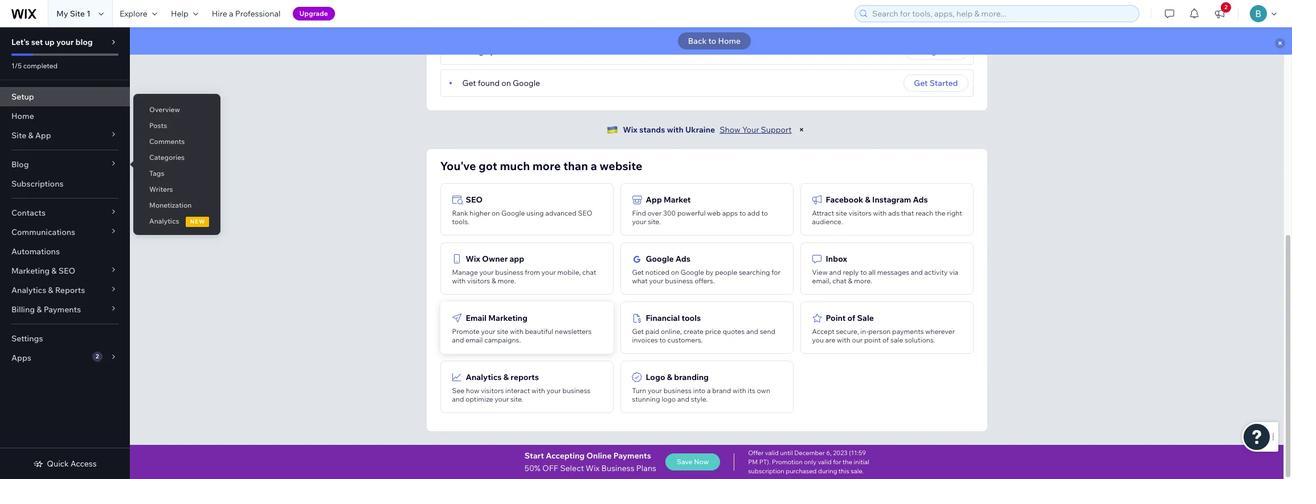 Task type: locate. For each thing, give the bounding box(es) containing it.
1 vertical spatial site.
[[511, 396, 524, 404]]

apps
[[723, 209, 738, 218]]

0 horizontal spatial site
[[497, 328, 509, 336]]

seo up analytics & reports popup button
[[59, 266, 75, 276]]

& inside marketing & seo popup button
[[51, 266, 57, 276]]

more. left messages in the bottom right of the page
[[855, 277, 873, 286]]

1 vertical spatial seo
[[578, 209, 593, 218]]

with up the promote
[[452, 277, 466, 286]]

home inside sidebar "element"
[[11, 111, 34, 121]]

by
[[706, 268, 714, 277]]

1 vertical spatial site
[[944, 46, 959, 56]]

customers.
[[668, 336, 703, 345]]

and inside promote your site with beautiful newsletters and email campaigns.
[[452, 336, 464, 345]]

& left all
[[849, 277, 853, 286]]

visitors inside manage your business from your mobile, chat with visitors & more.
[[467, 277, 490, 286]]

site.
[[648, 218, 661, 226], [511, 396, 524, 404]]

valid
[[765, 450, 779, 458], [818, 459, 832, 467]]

1 horizontal spatial website
[[600, 159, 643, 173]]

1 vertical spatial the
[[843, 459, 853, 467]]

wix inside start accepting online payments 50% off select wix business plans
[[586, 464, 600, 474]]

and right logo
[[678, 396, 690, 404]]

google inside "get noticed on google by people searching for what your business offers."
[[681, 268, 705, 277]]

analytics up billing
[[11, 286, 46, 296]]

you've
[[440, 159, 476, 173]]

0 horizontal spatial 2
[[96, 353, 99, 361]]

site
[[70, 9, 85, 19], [944, 46, 959, 56], [11, 131, 26, 141]]

visitors inside attract site visitors with ads that reach the right audience.
[[849, 209, 872, 218]]

support
[[761, 125, 792, 135]]

1 horizontal spatial payments
[[614, 451, 651, 462]]

0 horizontal spatial marketing
[[11, 266, 50, 276]]

& inside analytics & reports popup button
[[48, 286, 53, 296]]

2 button
[[1208, 0, 1233, 27]]

you
[[813, 336, 824, 345]]

6,
[[827, 450, 832, 458]]

to left all
[[861, 268, 868, 277]]

your right 'interact'
[[547, 387, 561, 396]]

a right hire
[[229, 9, 233, 19]]

get for get started
[[915, 78, 928, 88]]

home
[[719, 36, 741, 46], [11, 111, 34, 121]]

site down facebook
[[836, 209, 848, 218]]

& inside site & app popup button
[[28, 131, 33, 141]]

your right up
[[56, 37, 74, 47]]

your inside sidebar "element"
[[56, 37, 74, 47]]

0 vertical spatial on
[[502, 78, 511, 88]]

and left activity
[[911, 268, 923, 277]]

our
[[853, 336, 863, 345]]

get left found
[[463, 78, 476, 88]]

with inside promote your site with beautiful newsletters and email campaigns.
[[510, 328, 524, 336]]

1 horizontal spatial more.
[[855, 277, 873, 286]]

on down google ads
[[671, 268, 680, 277]]

0 vertical spatial marketing
[[11, 266, 50, 276]]

site up started
[[944, 46, 959, 56]]

for down "2023"
[[833, 459, 842, 467]]

site. inside see how visitors interact with your business and optimize your site.
[[511, 396, 524, 404]]

on inside rank higher on google using advanced seo tools.
[[492, 209, 500, 218]]

and left email
[[452, 336, 464, 345]]

1 horizontal spatial for
[[833, 459, 842, 467]]

1 vertical spatial analytics
[[11, 286, 46, 296]]

1 vertical spatial home
[[11, 111, 34, 121]]

design inside button
[[916, 46, 942, 56]]

seo up higher
[[466, 195, 483, 205]]

1 design from the left
[[463, 46, 489, 56]]

visitors
[[849, 209, 872, 218], [467, 277, 490, 286], [481, 387, 504, 396]]

get inside "get noticed on google by people searching for what your business offers."
[[632, 268, 644, 277]]

0 vertical spatial site.
[[648, 218, 661, 226]]

1 vertical spatial valid
[[818, 459, 832, 467]]

0 vertical spatial 2
[[1225, 3, 1228, 11]]

setup
[[11, 92, 34, 102]]

0 horizontal spatial home
[[11, 111, 34, 121]]

overview link
[[133, 100, 221, 120]]

website right than
[[600, 159, 643, 173]]

hire a professional link
[[205, 0, 288, 27]]

2 vertical spatial on
[[671, 268, 680, 277]]

and
[[830, 268, 842, 277], [911, 268, 923, 277], [747, 328, 759, 336], [452, 336, 464, 345], [452, 396, 464, 404], [678, 396, 690, 404]]

& right logo
[[667, 373, 673, 383]]

to inside back to home button
[[709, 36, 717, 46]]

site inside button
[[944, 46, 959, 56]]

your down 'analytics & reports'
[[495, 396, 509, 404]]

quick access button
[[33, 459, 97, 470]]

2 vertical spatial visitors
[[481, 387, 504, 396]]

over
[[648, 209, 662, 218]]

marketing down automations
[[11, 266, 50, 276]]

get for get noticed on google by people searching for what your business offers.
[[632, 268, 644, 277]]

app market
[[646, 195, 691, 205]]

0 horizontal spatial more.
[[498, 277, 516, 286]]

initial
[[854, 459, 870, 467]]

a right into
[[707, 387, 711, 396]]

1 vertical spatial 2
[[96, 353, 99, 361]]

on inside "get noticed on google by people searching for what your business offers."
[[671, 268, 680, 277]]

home inside button
[[719, 36, 741, 46]]

google left using
[[502, 209, 525, 218]]

quick
[[47, 459, 69, 470]]

wix down online
[[586, 464, 600, 474]]

campaigns.
[[485, 336, 521, 345]]

your right what
[[650, 277, 664, 286]]

2 horizontal spatial site
[[944, 46, 959, 56]]

save now button
[[666, 454, 721, 471]]

accepting
[[546, 451, 585, 462]]

get left paid at the bottom
[[632, 328, 644, 336]]

and left send
[[747, 328, 759, 336]]

get inside get paid online, create price quotes and send invoices to customers.
[[632, 328, 644, 336]]

and left the "how"
[[452, 396, 464, 404]]

to right the add
[[762, 209, 768, 218]]

comments
[[149, 137, 185, 146]]

business inside see how visitors interact with your business and optimize your site.
[[563, 387, 591, 396]]

0 vertical spatial app
[[35, 131, 51, 141]]

wix up manage
[[466, 254, 481, 265]]

site. for &
[[511, 396, 524, 404]]

2 vertical spatial a
[[707, 387, 711, 396]]

categories link
[[133, 148, 221, 168]]

0 horizontal spatial design
[[463, 46, 489, 56]]

0 vertical spatial site
[[70, 9, 85, 19]]

for inside offer valid until december 6, 2023 (11:59 pm pt). promotion only valid for the initial subscription purchased during this sale.
[[833, 459, 842, 467]]

seo right advanced
[[578, 209, 593, 218]]

1 horizontal spatial chat
[[833, 277, 847, 286]]

1 vertical spatial site
[[497, 328, 509, 336]]

0 horizontal spatial the
[[843, 459, 853, 467]]

2 horizontal spatial seo
[[578, 209, 593, 218]]

& for billing & payments
[[37, 305, 42, 315]]

on right higher
[[492, 209, 500, 218]]

a inside turn your business into a brand with its own stunning logo and style.
[[707, 387, 711, 396]]

google for higher
[[502, 209, 525, 218]]

more. down app
[[498, 277, 516, 286]]

chat right email, on the right bottom
[[833, 277, 847, 286]]

website up get found on google
[[509, 46, 538, 56]]

analytics & reports
[[11, 286, 85, 296]]

your inside find over 300 powerful web apps to add to your site.
[[632, 218, 647, 226]]

promotion
[[772, 459, 803, 467]]

chat right mobile,
[[583, 268, 597, 277]]

design
[[463, 46, 489, 56], [916, 46, 942, 56]]

find
[[632, 209, 646, 218]]

0 horizontal spatial analytics
[[11, 286, 46, 296]]

hire
[[212, 9, 227, 19]]

design up the get started button
[[916, 46, 942, 56]]

0 horizontal spatial a
[[229, 9, 233, 19]]

rank
[[452, 209, 468, 218]]

your down logo
[[648, 387, 662, 396]]

0 horizontal spatial site.
[[511, 396, 524, 404]]

the left right
[[935, 209, 946, 218]]

1 horizontal spatial wix
[[586, 464, 600, 474]]

messages
[[878, 268, 910, 277]]

site inside popup button
[[11, 131, 26, 141]]

get for get found on google
[[463, 78, 476, 88]]

1 horizontal spatial on
[[502, 78, 511, 88]]

of left sale
[[883, 336, 889, 345]]

2 design from the left
[[916, 46, 942, 56]]

1 horizontal spatial app
[[646, 195, 662, 205]]

valid up pt).
[[765, 450, 779, 458]]

help button
[[164, 0, 205, 27]]

0 vertical spatial analytics
[[149, 217, 179, 226]]

professional
[[235, 9, 281, 19]]

your
[[56, 37, 74, 47], [490, 46, 507, 56], [632, 218, 647, 226], [480, 268, 494, 277], [542, 268, 556, 277], [650, 277, 664, 286], [481, 328, 496, 336], [547, 387, 561, 396], [648, 387, 662, 396], [495, 396, 509, 404]]

set
[[31, 37, 43, 47]]

with left its
[[733, 387, 747, 396]]

0 vertical spatial a
[[229, 9, 233, 19]]

get left started
[[915, 78, 928, 88]]

brand
[[713, 387, 732, 396]]

0 vertical spatial the
[[935, 209, 946, 218]]

got
[[479, 159, 498, 173]]

&
[[28, 131, 33, 141], [866, 195, 871, 205], [51, 266, 57, 276], [492, 277, 496, 286], [849, 277, 853, 286], [48, 286, 53, 296], [37, 305, 42, 315], [504, 373, 509, 383], [667, 373, 673, 383]]

show
[[720, 125, 741, 135]]

my site 1
[[56, 9, 91, 19]]

seo inside rank higher on google using advanced seo tools.
[[578, 209, 593, 218]]

app
[[510, 254, 525, 265]]

google right found
[[513, 78, 541, 88]]

1 more. from the left
[[498, 277, 516, 286]]

visitors down owner
[[467, 277, 490, 286]]

0 vertical spatial home
[[719, 36, 741, 46]]

your left over
[[632, 218, 647, 226]]

site. left 300
[[648, 218, 661, 226]]

for right searching
[[772, 268, 781, 277]]

get inside button
[[915, 78, 928, 88]]

analytics up the "how"
[[466, 373, 502, 383]]

& right billing
[[37, 305, 42, 315]]

0 horizontal spatial seo
[[59, 266, 75, 276]]

ads up "get noticed on google by people searching for what your business offers."
[[676, 254, 691, 265]]

site down email marketing
[[497, 328, 509, 336]]

& left reports
[[48, 286, 53, 296]]

1 horizontal spatial 2
[[1225, 3, 1228, 11]]

0 vertical spatial valid
[[765, 450, 779, 458]]

1 vertical spatial marketing
[[489, 314, 528, 324]]

1 vertical spatial for
[[833, 459, 842, 467]]

site for design
[[944, 46, 959, 56]]

0 horizontal spatial for
[[772, 268, 781, 277]]

1 vertical spatial on
[[492, 209, 500, 218]]

the up this
[[843, 459, 853, 467]]

1 vertical spatial visitors
[[467, 277, 490, 286]]

2 vertical spatial wix
[[586, 464, 600, 474]]

site
[[836, 209, 848, 218], [497, 328, 509, 336]]

wix for wix stands with ukraine show your support
[[623, 125, 638, 135]]

0 vertical spatial wix
[[623, 125, 638, 135]]

manage
[[452, 268, 478, 277]]

site up blog
[[11, 131, 26, 141]]

using
[[527, 209, 544, 218]]

1 vertical spatial ads
[[676, 254, 691, 265]]

2 inside 2 button
[[1225, 3, 1228, 11]]

home right back
[[719, 36, 741, 46]]

marketing up promote your site with beautiful newsletters and email campaigns.
[[489, 314, 528, 324]]

analytics & reports button
[[0, 281, 130, 300]]

0 horizontal spatial site
[[11, 131, 26, 141]]

valid up during at the bottom of the page
[[818, 459, 832, 467]]

blog
[[11, 160, 29, 170]]

ads up the 'reach'
[[914, 195, 928, 205]]

2 vertical spatial site
[[11, 131, 26, 141]]

& up blog
[[28, 131, 33, 141]]

& for analytics & reports
[[504, 373, 509, 383]]

2 vertical spatial seo
[[59, 266, 75, 276]]

with inside manage your business from your mobile, chat with visitors & more.
[[452, 277, 466, 286]]

newsletters
[[555, 328, 592, 336]]

access
[[71, 459, 97, 470]]

right
[[948, 209, 963, 218]]

for inside "get noticed on google by people searching for what your business offers."
[[772, 268, 781, 277]]

view and reply to all messages and activity via email, chat & more.
[[813, 268, 959, 286]]

are
[[826, 336, 836, 345]]

design up found
[[463, 46, 489, 56]]

0 vertical spatial seo
[[466, 195, 483, 205]]

1 horizontal spatial site
[[70, 9, 85, 19]]

comments link
[[133, 132, 221, 152]]

business
[[602, 464, 635, 474]]

purchased
[[786, 468, 817, 476]]

& inside billing & payments popup button
[[37, 305, 42, 315]]

with right are
[[837, 336, 851, 345]]

on for found
[[502, 78, 511, 88]]

payments inside start accepting online payments 50% off select wix business plans
[[614, 451, 651, 462]]

to right invoices
[[660, 336, 666, 345]]

0 vertical spatial payments
[[44, 305, 81, 315]]

with inside attract site visitors with ads that reach the right audience.
[[874, 209, 887, 218]]

reach
[[916, 209, 934, 218]]

off
[[543, 464, 558, 474]]

to inside view and reply to all messages and activity via email, chat & more.
[[861, 268, 868, 277]]

to
[[709, 36, 717, 46], [740, 209, 746, 218], [762, 209, 768, 218], [861, 268, 868, 277], [660, 336, 666, 345]]

0 horizontal spatial on
[[492, 209, 500, 218]]

visitors inside see how visitors interact with your business and optimize your site.
[[481, 387, 504, 396]]

site inside promote your site with beautiful newsletters and email campaigns.
[[497, 328, 509, 336]]

billing & payments
[[11, 305, 81, 315]]

on right found
[[502, 78, 511, 88]]

analytics down monetization
[[149, 217, 179, 226]]

1
[[87, 9, 91, 19]]

2 horizontal spatial a
[[707, 387, 711, 396]]

0 vertical spatial ads
[[914, 195, 928, 205]]

site. down the 'reports'
[[511, 396, 524, 404]]

1 vertical spatial wix
[[466, 254, 481, 265]]

1 horizontal spatial analytics
[[149, 217, 179, 226]]

1 horizontal spatial home
[[719, 36, 741, 46]]

app
[[35, 131, 51, 141], [646, 195, 662, 205]]

to right back
[[709, 36, 717, 46]]

1 vertical spatial payments
[[614, 451, 651, 462]]

2 more. from the left
[[855, 277, 873, 286]]

& for site & app
[[28, 131, 33, 141]]

than
[[564, 159, 588, 173]]

wix left stands
[[623, 125, 638, 135]]

1/5 completed
[[11, 62, 58, 70]]

of up secure, at bottom
[[848, 314, 856, 324]]

1 horizontal spatial site
[[836, 209, 848, 218]]

create
[[684, 328, 704, 336]]

back
[[689, 36, 707, 46]]

home down setup
[[11, 111, 34, 121]]

your down email marketing
[[481, 328, 496, 336]]

1 horizontal spatial design
[[916, 46, 942, 56]]

0 horizontal spatial payments
[[44, 305, 81, 315]]

payments
[[893, 328, 924, 336]]

google left by
[[681, 268, 705, 277]]

& down owner
[[492, 277, 496, 286]]

0 horizontal spatial wix
[[466, 254, 481, 265]]

visitors down 'analytics & reports'
[[481, 387, 504, 396]]

0 vertical spatial site
[[836, 209, 848, 218]]

a right than
[[591, 159, 597, 173]]

get left "noticed"
[[632, 268, 644, 277]]

activity
[[925, 268, 948, 277]]

tags link
[[133, 164, 221, 184]]

2 horizontal spatial on
[[671, 268, 680, 277]]

0 vertical spatial website
[[509, 46, 538, 56]]

2 vertical spatial analytics
[[466, 373, 502, 383]]

searching
[[739, 268, 770, 277]]

& up analytics & reports
[[51, 266, 57, 276]]

site left 1
[[70, 9, 85, 19]]

0 vertical spatial for
[[772, 268, 781, 277]]

1 horizontal spatial seo
[[466, 195, 483, 205]]

price
[[706, 328, 722, 336]]

analytics for analytics
[[149, 217, 179, 226]]

& right facebook
[[866, 195, 871, 205]]

1 horizontal spatial site.
[[648, 218, 661, 226]]

with left "beautiful"
[[510, 328, 524, 336]]

reports
[[55, 286, 85, 296]]

with down the 'reports'
[[532, 387, 545, 396]]

payments up plans
[[614, 451, 651, 462]]

more. inside manage your business from your mobile, chat with visitors & more.
[[498, 277, 516, 286]]

business
[[496, 268, 524, 277], [665, 277, 693, 286], [563, 387, 591, 396], [664, 387, 692, 396]]

with inside turn your business into a brand with its own stunning logo and style.
[[733, 387, 747, 396]]

2 horizontal spatial analytics
[[466, 373, 502, 383]]

1 horizontal spatial of
[[883, 336, 889, 345]]

1 horizontal spatial the
[[935, 209, 946, 218]]

0 vertical spatial visitors
[[849, 209, 872, 218]]

site. inside find over 300 powerful web apps to add to your site.
[[648, 218, 661, 226]]

Search for tools, apps, help & more... field
[[869, 6, 1136, 22]]

google inside rank higher on google using advanced seo tools.
[[502, 209, 525, 218]]

app up over
[[646, 195, 662, 205]]

analytics for analytics & reports
[[466, 373, 502, 383]]

get noticed on google by people searching for what your business offers.
[[632, 268, 781, 286]]

app down home link
[[35, 131, 51, 141]]

payments down analytics & reports popup button
[[44, 305, 81, 315]]

2 horizontal spatial wix
[[623, 125, 638, 135]]

visitors down facebook
[[849, 209, 872, 218]]

plans
[[637, 464, 657, 474]]

site. for market
[[648, 218, 661, 226]]

the inside attract site visitors with ads that reach the right audience.
[[935, 209, 946, 218]]

payments inside popup button
[[44, 305, 81, 315]]

& up 'interact'
[[504, 373, 509, 383]]

this
[[839, 468, 850, 476]]

0 vertical spatial of
[[848, 314, 856, 324]]

0 horizontal spatial app
[[35, 131, 51, 141]]

see how visitors interact with your business and optimize your site.
[[452, 387, 591, 404]]

50%
[[525, 464, 541, 474]]

analytics inside analytics & reports popup button
[[11, 286, 46, 296]]

1 vertical spatial a
[[591, 159, 597, 173]]

0 horizontal spatial chat
[[583, 268, 597, 277]]

1 vertical spatial app
[[646, 195, 662, 205]]

visitors for facebook
[[849, 209, 872, 218]]

with down facebook & instagram ads
[[874, 209, 887, 218]]

1 vertical spatial of
[[883, 336, 889, 345]]



Task type: vqa. For each thing, say whether or not it's contained in the screenshot.
Facebook's "VISITORS"
yes



Task type: describe. For each thing, give the bounding box(es) containing it.
email marketing
[[466, 314, 528, 324]]

and inside see how visitors interact with your business and optimize your site.
[[452, 396, 464, 404]]

into
[[694, 387, 706, 396]]

analytics for analytics & reports
[[11, 286, 46, 296]]

of inside accept secure, in-person payments wherever you are with our point of sale solutions.
[[883, 336, 889, 345]]

1 horizontal spatial valid
[[818, 459, 832, 467]]

billing & payments button
[[0, 300, 130, 320]]

more
[[533, 159, 561, 173]]

0 horizontal spatial of
[[848, 314, 856, 324]]

1 horizontal spatial a
[[591, 159, 597, 173]]

how
[[466, 387, 480, 396]]

your inside turn your business into a brand with its own stunning logo and style.
[[648, 387, 662, 396]]

google up "noticed"
[[646, 254, 674, 265]]

logo
[[646, 373, 666, 383]]

chat inside view and reply to all messages and activity via email, chat & more.
[[833, 277, 847, 286]]

& for analytics & reports
[[48, 286, 53, 296]]

setup link
[[0, 87, 130, 107]]

start accepting online payments 50% off select wix business plans
[[525, 451, 657, 474]]

0 horizontal spatial valid
[[765, 450, 779, 458]]

financial tools
[[646, 314, 701, 324]]

reply
[[843, 268, 859, 277]]

started
[[930, 78, 959, 88]]

& for logo & branding
[[667, 373, 673, 383]]

reports
[[511, 373, 539, 383]]

its
[[748, 387, 756, 396]]

google for noticed
[[681, 268, 705, 277]]

save
[[677, 458, 693, 467]]

point
[[826, 314, 846, 324]]

completed
[[23, 62, 58, 70]]

attract site visitors with ads that reach the right audience.
[[813, 209, 963, 226]]

design for design your website
[[463, 46, 489, 56]]

new
[[190, 218, 205, 226]]

your inside promote your site with beautiful newsletters and email campaigns.
[[481, 328, 496, 336]]

wix stands with ukraine show your support
[[623, 125, 792, 135]]

your right 'from'
[[542, 268, 556, 277]]

business inside manage your business from your mobile, chat with visitors & more.
[[496, 268, 524, 277]]

chat inside manage your business from your mobile, chat with visitors & more.
[[583, 268, 597, 277]]

on for higher
[[492, 209, 500, 218]]

with right stands
[[667, 125, 684, 135]]

site for my
[[70, 9, 85, 19]]

tags
[[149, 169, 164, 178]]

blog button
[[0, 155, 130, 174]]

instagram
[[873, 195, 912, 205]]

manage your business from your mobile, chat with visitors & more.
[[452, 268, 597, 286]]

with inside see how visitors interact with your business and optimize your site.
[[532, 387, 545, 396]]

start
[[525, 451, 544, 462]]

and inside turn your business into a brand with its own stunning logo and style.
[[678, 396, 690, 404]]

& for facebook & instagram ads
[[866, 195, 871, 205]]

and down the inbox
[[830, 268, 842, 277]]

& for marketing & seo
[[51, 266, 57, 276]]

until
[[781, 450, 793, 458]]

categories
[[149, 153, 185, 162]]

business inside "get noticed on google by people searching for what your business offers."
[[665, 277, 693, 286]]

the inside offer valid until december 6, 2023 (11:59 pm pt). promotion only valid for the initial subscription purchased during this sale.
[[843, 459, 853, 467]]

sale
[[858, 314, 874, 324]]

upgrade
[[300, 9, 328, 18]]

add
[[748, 209, 760, 218]]

logo
[[662, 396, 676, 404]]

ads
[[889, 209, 900, 218]]

your down owner
[[480, 268, 494, 277]]

wix for wix owner app
[[466, 254, 481, 265]]

site & app button
[[0, 126, 130, 145]]

own
[[757, 387, 771, 396]]

(11:59
[[849, 450, 866, 458]]

1 horizontal spatial ads
[[914, 195, 928, 205]]

app inside popup button
[[35, 131, 51, 141]]

save now
[[677, 458, 709, 467]]

stunning
[[632, 396, 661, 404]]

0 horizontal spatial ads
[[676, 254, 691, 265]]

view
[[813, 268, 828, 277]]

get for get paid online, create price quotes and send invoices to customers.
[[632, 328, 644, 336]]

business inside turn your business into a brand with its own stunning logo and style.
[[664, 387, 692, 396]]

that
[[902, 209, 915, 218]]

design for design site
[[916, 46, 942, 56]]

& inside view and reply to all messages and activity via email, chat & more.
[[849, 277, 853, 286]]

posts link
[[133, 116, 221, 136]]

subscription
[[749, 468, 785, 476]]

during
[[819, 468, 838, 476]]

from
[[525, 268, 540, 277]]

settings link
[[0, 329, 130, 349]]

market
[[664, 195, 691, 205]]

your up get found on google
[[490, 46, 507, 56]]

on for noticed
[[671, 268, 680, 277]]

rank higher on google using advanced seo tools.
[[452, 209, 593, 226]]

offers.
[[695, 277, 715, 286]]

writers link
[[133, 180, 221, 200]]

1/5
[[11, 62, 22, 70]]

2 inside sidebar "element"
[[96, 353, 99, 361]]

advanced
[[546, 209, 577, 218]]

person
[[869, 328, 891, 336]]

found
[[478, 78, 500, 88]]

more. inside view and reply to all messages and activity via email, chat & more.
[[855, 277, 873, 286]]

your inside "get noticed on google by people searching for what your business offers."
[[650, 277, 664, 286]]

analytics & reports
[[466, 373, 539, 383]]

help
[[171, 9, 189, 19]]

0 horizontal spatial website
[[509, 46, 538, 56]]

seo inside popup button
[[59, 266, 75, 276]]

higher
[[470, 209, 490, 218]]

beautiful
[[525, 328, 554, 336]]

to left the add
[[740, 209, 746, 218]]

site & app
[[11, 131, 51, 141]]

financial
[[646, 314, 680, 324]]

& inside manage your business from your mobile, chat with visitors & more.
[[492, 277, 496, 286]]

marketing inside popup button
[[11, 266, 50, 276]]

design site
[[916, 46, 959, 56]]

solutions.
[[905, 336, 936, 345]]

logo & branding
[[646, 373, 709, 383]]

people
[[715, 268, 738, 277]]

you've got much more than a website
[[440, 159, 643, 173]]

google for found
[[513, 78, 541, 88]]

paid
[[646, 328, 660, 336]]

attract
[[813, 209, 835, 218]]

back to home alert
[[130, 27, 1293, 55]]

email
[[466, 314, 487, 324]]

visitors for analytics
[[481, 387, 504, 396]]

promote
[[452, 328, 480, 336]]

ukraine
[[686, 125, 716, 135]]

1 vertical spatial website
[[600, 159, 643, 173]]

site inside attract site visitors with ads that reach the right audience.
[[836, 209, 848, 218]]

back to home
[[689, 36, 741, 46]]

and inside get paid online, create price quotes and send invoices to customers.
[[747, 328, 759, 336]]

see
[[452, 387, 465, 396]]

quick access
[[47, 459, 97, 470]]

sidebar element
[[0, 27, 130, 480]]

to inside get paid online, create price quotes and send invoices to customers.
[[660, 336, 666, 345]]

blog
[[75, 37, 93, 47]]

wix owner app
[[466, 254, 525, 265]]

with inside accept secure, in-person payments wherever you are with our point of sale solutions.
[[837, 336, 851, 345]]

1 horizontal spatial marketing
[[489, 314, 528, 324]]

upgrade button
[[293, 7, 335, 21]]

turn
[[632, 387, 647, 396]]

automations link
[[0, 242, 130, 262]]



